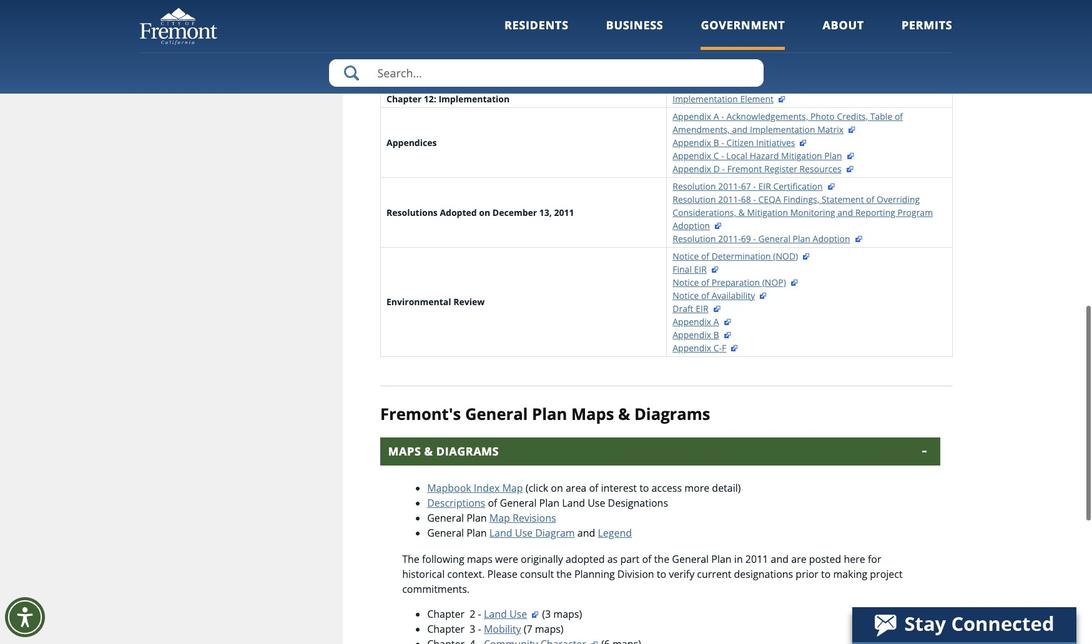 Task type: describe. For each thing, give the bounding box(es) containing it.
safety and noise elements
[[673, 44, 781, 55]]

b inside notice of determination (nod) final eir notice of preparation (nop) notice of availability draft eir appendix a appendix b appendix c-f
[[714, 328, 719, 340]]

on inside mapbook index map (click on area of interest to access more detail) descriptions of general plan land use designations general plan map revisions general plan land use diagram and legend
[[551, 480, 563, 494]]

7 appendix from the top
[[673, 341, 711, 353]]

public facilities element
[[673, 26, 770, 38]]

8:
[[424, 9, 431, 20]]

- left citizen
[[722, 135, 724, 147]]

mitigation inside "appendix a - acknowledgements, photo credits, table of amendments, and implementation matrix appendix b - citizen initiatives appendix c - local hazard mitigation plan appendix d - fremont register resources"
[[781, 148, 822, 160]]

notice of availability link
[[673, 288, 768, 300]]

division
[[618, 567, 654, 580]]

public facilities element link
[[673, 26, 782, 38]]

the
[[402, 552, 420, 565]]

historical
[[402, 567, 445, 580]]

notice of preparation (nop) link
[[673, 275, 799, 287]]

context.
[[447, 567, 485, 580]]

area
[[566, 480, 587, 494]]

Search text field
[[329, 59, 763, 87]]

3 2011- from the top
[[718, 231, 741, 243]]

adopted
[[440, 205, 477, 217]]

- right d
[[722, 162, 725, 173]]

13,
[[539, 205, 552, 217]]

preparation
[[712, 275, 760, 287]]

here
[[844, 552, 865, 565]]

- right 68 on the top of page
[[753, 192, 756, 204]]

- up "chapter  3 - mobility (7 maps)"
[[478, 607, 481, 620]]

chapter  2 - land use
[[427, 607, 527, 620]]

2 2011- from the top
[[718, 192, 741, 204]]

land use link
[[484, 607, 540, 620]]

1 appendix from the top
[[673, 109, 711, 121]]

1 public from the left
[[434, 26, 460, 38]]

fremont
[[727, 162, 762, 173]]

chapter for chapter 9: public facilities
[[387, 26, 422, 38]]

certification
[[773, 179, 823, 191]]

were
[[495, 552, 518, 565]]

availability
[[712, 288, 755, 300]]

descriptions
[[427, 495, 485, 509]]

appendices
[[387, 135, 437, 147]]

citizen
[[727, 135, 754, 147]]

of down final eir 'link'
[[701, 275, 709, 287]]

& inside the resolution 2011-67 - eir certification resolution 2011-68 - ceqa findings, statement of overriding considerations, & mitigation monitoring and reporting program adoption resolution 2011-69 - general plan adoption
[[739, 205, 745, 217]]

elements
[[743, 44, 781, 55]]

2 vertical spatial use
[[510, 607, 527, 620]]

of up draft eir link
[[701, 288, 709, 300]]

following
[[422, 552, 464, 565]]

fremont's general plan maps & diagrams
[[380, 402, 710, 424]]

notice of determination (nod) link
[[673, 249, 811, 261]]

and inside mapbook index map (click on area of interest to access more detail) descriptions of general plan land use designations general plan map revisions general plan land use diagram and legend
[[578, 525, 595, 539]]

2 horizontal spatial to
[[821, 567, 831, 580]]

11:
[[424, 68, 436, 79]]

1 resolution from the top
[[673, 179, 716, 191]]

general inside the resolution 2011-67 - eir certification resolution 2011-68 - ceqa findings, statement of overriding considerations, & mitigation monitoring and reporting program adoption resolution 2011-69 - general plan adoption
[[758, 231, 791, 243]]

prior
[[796, 567, 819, 580]]

draft
[[673, 301, 694, 313]]

- right c
[[721, 148, 724, 160]]

fremont's
[[380, 402, 461, 424]]

program
[[898, 205, 933, 217]]

chapter 8: parks and recreation
[[387, 9, 527, 20]]

c
[[714, 148, 719, 160]]

reporting
[[855, 205, 895, 217]]

planning
[[574, 567, 615, 580]]

business link
[[606, 17, 664, 50]]

draft eir link
[[673, 301, 721, 313]]

community plans element part 2 link
[[673, 74, 819, 86]]

posted
[[809, 552, 841, 565]]

1 horizontal spatial diagrams
[[634, 402, 710, 424]]

residents
[[505, 17, 569, 32]]

2 facilities from the left
[[700, 26, 734, 38]]

a inside "appendix a - acknowledgements, photo credits, table of amendments, and implementation matrix appendix b - citizen initiatives appendix c - local hazard mitigation plan appendix d - fremont register resources"
[[714, 109, 719, 121]]

(nod)
[[773, 249, 798, 261]]

0 horizontal spatial on
[[479, 205, 490, 217]]

implementation element
[[673, 92, 774, 103]]

(3
[[542, 607, 551, 620]]

3 notice from the top
[[673, 288, 699, 300]]

- right 67
[[753, 179, 756, 191]]

register
[[764, 162, 797, 173]]

2 part from the top
[[782, 74, 799, 86]]

appendix d - fremont register resources link
[[673, 162, 854, 173]]

1
[[801, 61, 806, 73]]

of inside the resolution 2011-67 - eir certification resolution 2011-68 - ceqa findings, statement of overriding considerations, & mitigation monitoring and reporting program adoption resolution 2011-69 - general plan adoption
[[866, 192, 875, 204]]

0 horizontal spatial the
[[557, 567, 572, 580]]

maps
[[467, 552, 493, 565]]

are
[[791, 552, 807, 565]]

68
[[741, 192, 751, 204]]

1 vertical spatial maps)
[[535, 622, 564, 635]]

hazard
[[750, 148, 779, 160]]

government
[[701, 17, 785, 32]]

and inside the following maps were originally adopted as part of the general plan in 2011 and are posted here for historical context. please consult the planning division to verify current designations prior to making project commitments.
[[771, 552, 789, 565]]

review
[[453, 295, 485, 307]]

eir inside the resolution 2011-67 - eir certification resolution 2011-68 - ceqa findings, statement of overriding considerations, & mitigation monitoring and reporting program adoption resolution 2011-69 - general plan adoption
[[758, 179, 771, 191]]

1 2011- from the top
[[718, 179, 741, 191]]

project
[[870, 567, 903, 580]]

appendix b link
[[673, 328, 732, 340]]

mapbook
[[427, 480, 471, 494]]

considerations,
[[673, 205, 736, 217]]

access
[[652, 480, 682, 494]]

0 horizontal spatial 2
[[470, 607, 476, 620]]

mapbook index map (click on area of interest to access more detail) descriptions of general plan land use designations general plan map revisions general plan land use diagram and legend
[[427, 480, 741, 539]]

f
[[722, 341, 726, 353]]

1 safety from the left
[[439, 44, 466, 55]]

of inside "appendix a - acknowledgements, photo credits, table of amendments, and implementation matrix appendix b - citizen initiatives appendix c - local hazard mitigation plan appendix d - fremont register resources"
[[895, 109, 903, 121]]

3 appendix from the top
[[673, 148, 711, 160]]

verify
[[669, 567, 695, 580]]

general inside the following maps were originally adopted as part of the general plan in 2011 and are posted here for historical context. please consult the planning division to verify current designations prior to making project commitments.
[[672, 552, 709, 565]]

a inside notice of determination (nod) final eir notice of preparation (nop) notice of availability draft eir appendix a appendix b appendix c-f
[[714, 315, 719, 326]]

1 horizontal spatial the
[[654, 552, 670, 565]]

b inside "appendix a - acknowledgements, photo credits, table of amendments, and implementation matrix appendix b - citizen initiatives appendix c - local hazard mitigation plan appendix d - fremont register resources"
[[714, 135, 719, 147]]

stay connected image
[[852, 608, 1075, 643]]

chapter 12: implementation
[[387, 92, 510, 103]]

interest
[[601, 480, 637, 494]]

appendix b - citizen initiatives link
[[673, 135, 808, 147]]

(7
[[524, 622, 532, 635]]

0 vertical spatial maps)
[[554, 607, 582, 620]]

2 resolution from the top
[[673, 192, 716, 204]]

permits link
[[902, 17, 953, 50]]

as
[[607, 552, 618, 565]]

determination
[[712, 249, 771, 261]]

community plans element part 1 community plans element part 2
[[673, 61, 806, 86]]

overriding
[[877, 192, 920, 204]]

appendix c - local hazard mitigation plan link
[[673, 148, 855, 160]]

and up public facilities element
[[697, 9, 713, 20]]

1 horizontal spatial adoption
[[813, 231, 850, 243]]

plans down safety and noise elements "link"
[[722, 61, 744, 73]]

c-
[[714, 341, 722, 353]]

for
[[868, 552, 881, 565]]

and left noise
[[700, 44, 716, 55]]



Task type: vqa. For each thing, say whether or not it's contained in the screenshot.
Footer My Icon
no



Task type: locate. For each thing, give the bounding box(es) containing it.
of right the 'part'
[[642, 552, 652, 565]]

plan inside the resolution 2011-67 - eir certification resolution 2011-68 - ceqa findings, statement of overriding considerations, & mitigation monitoring and reporting program adoption resolution 2011-69 - general plan adoption
[[793, 231, 811, 243]]

3 resolution from the top
[[673, 231, 716, 243]]

amendments,
[[673, 122, 730, 134]]

appendix left c
[[673, 148, 711, 160]]

use up (7
[[510, 607, 527, 620]]

2 safety from the left
[[673, 44, 698, 55]]

on right adopted
[[479, 205, 490, 217]]

chapter for chapter 10: safety
[[387, 44, 422, 55]]

plans down the residents link
[[492, 68, 516, 79]]

a up appendix b link
[[714, 315, 719, 326]]

2011- up 68 on the top of page
[[718, 179, 741, 191]]

implementation up amendments,
[[673, 92, 738, 103]]

0 vertical spatial map
[[502, 480, 523, 494]]

1 a from the top
[[714, 109, 719, 121]]

the up verify on the bottom right of the page
[[654, 552, 670, 565]]

maps) right "(3"
[[554, 607, 582, 620]]

2 vertical spatial &
[[424, 443, 433, 458]]

and down statement
[[838, 205, 853, 217]]

ceqa
[[758, 192, 781, 204]]

of
[[895, 109, 903, 121], [866, 192, 875, 204], [701, 249, 709, 261], [701, 275, 709, 287], [701, 288, 709, 300], [589, 480, 599, 494], [488, 495, 497, 509], [642, 552, 652, 565]]

eir
[[758, 179, 771, 191], [694, 262, 707, 274], [696, 301, 709, 313]]

plan inside "appendix a - acknowledgements, photo credits, table of amendments, and implementation matrix appendix b - citizen initiatives appendix c - local hazard mitigation plan appendix d - fremont register resources"
[[825, 148, 842, 160]]

- down the implementation element
[[721, 109, 724, 121]]

chapter left 9:
[[387, 26, 422, 38]]

findings,
[[783, 192, 820, 204]]

1 horizontal spatial &
[[618, 402, 630, 424]]

notice of determination (nod) final eir notice of preparation (nop) notice of availability draft eir appendix a appendix b appendix c-f
[[673, 249, 798, 353]]

2 vertical spatial eir
[[696, 301, 709, 313]]

of down "index"
[[488, 495, 497, 509]]

appendix c-f link
[[673, 341, 739, 353]]

safety down chapter 9: public facilities
[[439, 44, 466, 55]]

1 vertical spatial maps
[[388, 443, 421, 458]]

1 recreation from the left
[[479, 9, 527, 20]]

about
[[823, 17, 864, 32]]

community up chapter 12: implementation
[[439, 68, 490, 79]]

notice up final on the top right of the page
[[673, 249, 699, 261]]

facilities up safety and noise elements
[[700, 26, 734, 38]]

and inside "appendix a - acknowledgements, photo credits, table of amendments, and implementation matrix appendix b - citizen initiatives appendix c - local hazard mitigation plan appendix d - fremont register resources"
[[732, 122, 748, 134]]

adoption down monitoring
[[813, 231, 850, 243]]

maps) down "(3"
[[535, 622, 564, 635]]

2 horizontal spatial implementation
[[750, 122, 815, 134]]

67
[[741, 179, 751, 191]]

0 vertical spatial adoption
[[673, 218, 710, 230]]

community plans element part 1 link
[[673, 61, 819, 73]]

plan inside the following maps were originally adopted as part of the general plan in 2011 and are posted here for historical context. please consult the planning division to verify current designations prior to making project commitments.
[[711, 552, 732, 565]]

0 horizontal spatial maps
[[388, 443, 421, 458]]

0 vertical spatial maps
[[571, 402, 614, 424]]

1 horizontal spatial 2011
[[746, 552, 768, 565]]

3 chapter from the top
[[387, 44, 422, 55]]

of right table
[[895, 109, 903, 121]]

part up appendix a - acknowledgements, photo credits, table of amendments, and implementation matrix 'link'
[[782, 74, 799, 86]]

chapter  3 - mobility (7 maps)
[[427, 622, 564, 635]]

1 b from the top
[[714, 135, 719, 147]]

implementation down chapter 11: community plans
[[439, 92, 510, 103]]

chapter
[[387, 9, 422, 20], [387, 26, 422, 38], [387, 44, 422, 55], [387, 68, 422, 79], [387, 92, 422, 103]]

chapter left 11:
[[387, 68, 422, 79]]

safety down public facilities element
[[673, 44, 698, 55]]

mitigation down the ceqa
[[747, 205, 788, 217]]

resolution 2011-67 - eir certification resolution 2011-68 - ceqa findings, statement of overriding considerations, & mitigation monitoring and reporting program adoption resolution 2011-69 - general plan adoption
[[673, 179, 933, 243]]

element
[[761, 9, 795, 20], [736, 26, 770, 38], [747, 61, 780, 73], [747, 74, 780, 86], [740, 92, 774, 103]]

facilities
[[463, 26, 501, 38], [700, 26, 734, 38]]

to left verify on the bottom right of the page
[[657, 567, 666, 580]]

residents link
[[505, 17, 569, 50]]

parks and recreation element link
[[673, 9, 807, 20]]

parks up chapter 9: public facilities
[[434, 9, 458, 20]]

1 vertical spatial map
[[489, 510, 510, 524]]

2 parks from the left
[[673, 9, 695, 20]]

government link
[[701, 17, 785, 50]]

chapter left 10:
[[387, 44, 422, 55]]

land down map revisions link
[[489, 525, 512, 539]]

0 vertical spatial resolution
[[673, 179, 716, 191]]

appendix left d
[[673, 162, 711, 173]]

0 horizontal spatial 2011
[[554, 205, 574, 217]]

1 notice from the top
[[673, 249, 699, 261]]

more
[[685, 480, 710, 494]]

0 horizontal spatial diagrams
[[436, 443, 499, 458]]

adopted
[[566, 552, 605, 565]]

mitigation
[[781, 148, 822, 160], [747, 205, 788, 217]]

5 appendix from the top
[[673, 315, 711, 326]]

implementation up initiatives
[[750, 122, 815, 134]]

appendix down appendix b link
[[673, 341, 711, 353]]

0 vertical spatial 2
[[801, 74, 806, 86]]

acknowledgements,
[[727, 109, 808, 121]]

1 horizontal spatial parks
[[673, 9, 695, 20]]

community down safety and noise elements
[[673, 61, 720, 73]]

public right 9:
[[434, 26, 460, 38]]

part left 1 on the right top of the page
[[782, 61, 799, 73]]

safety
[[439, 44, 466, 55], [673, 44, 698, 55]]

1 part from the top
[[782, 61, 799, 73]]

noise
[[718, 44, 741, 55]]

1 vertical spatial eir
[[694, 262, 707, 274]]

2011- up determination
[[718, 231, 741, 243]]

6 appendix from the top
[[673, 328, 711, 340]]

1 vertical spatial &
[[618, 402, 630, 424]]

chapter left 12:
[[387, 92, 422, 103]]

eir up the ceqa
[[758, 179, 771, 191]]

of up final eir 'link'
[[701, 249, 709, 261]]

implementation element link
[[673, 92, 786, 103]]

appendix down amendments,
[[673, 135, 711, 147]]

chapter for chapter 11: community plans
[[387, 68, 422, 79]]

1 vertical spatial b
[[714, 328, 719, 340]]

1 horizontal spatial 2
[[801, 74, 806, 86]]

5 chapter from the top
[[387, 92, 422, 103]]

commitments.
[[402, 582, 470, 595]]

0 horizontal spatial recreation
[[479, 9, 527, 20]]

land use diagram link
[[489, 525, 575, 539]]

0 horizontal spatial adoption
[[673, 218, 710, 230]]

adoption down considerations,
[[673, 218, 710, 230]]

- right '69'
[[753, 231, 756, 243]]

0 vertical spatial b
[[714, 135, 719, 147]]

1 horizontal spatial implementation
[[673, 92, 738, 103]]

chapter for chapter 12: implementation
[[387, 92, 422, 103]]

to inside mapbook index map (click on area of interest to access more detail) descriptions of general plan land use designations general plan map revisions general plan land use diagram and legend
[[640, 480, 649, 494]]

0 vertical spatial &
[[739, 205, 745, 217]]

0 horizontal spatial facilities
[[463, 26, 501, 38]]

1 vertical spatial adoption
[[813, 231, 850, 243]]

resolution 2011-67 - eir certification link
[[673, 179, 835, 191]]

0 vertical spatial mitigation
[[781, 148, 822, 160]]

10:
[[424, 44, 436, 55]]

1 vertical spatial mitigation
[[747, 205, 788, 217]]

- right 3
[[478, 622, 481, 635]]

0 vertical spatial a
[[714, 109, 719, 121]]

to down posted
[[821, 567, 831, 580]]

consult
[[520, 567, 554, 580]]

recreation up "public facilities element" link
[[715, 9, 759, 20]]

0 horizontal spatial public
[[434, 26, 460, 38]]

mitigation inside the resolution 2011-67 - eir certification resolution 2011-68 - ceqa findings, statement of overriding considerations, & mitigation monitoring and reporting program adoption resolution 2011-69 - general plan adoption
[[747, 205, 788, 217]]

plans
[[722, 61, 744, 73], [492, 68, 516, 79], [722, 74, 744, 86]]

0 horizontal spatial parks
[[434, 9, 458, 20]]

revisions
[[513, 510, 556, 524]]

1 horizontal spatial maps
[[571, 402, 614, 424]]

2011 up designations
[[746, 552, 768, 565]]

2011- down 67
[[718, 192, 741, 204]]

index
[[474, 480, 500, 494]]

69
[[741, 231, 751, 243]]

2
[[801, 74, 806, 86], [470, 607, 476, 620]]

4 appendix from the top
[[673, 162, 711, 173]]

2 recreation from the left
[[715, 9, 759, 20]]

making
[[833, 567, 868, 580]]

1 vertical spatial on
[[551, 480, 563, 494]]

2 a from the top
[[714, 315, 719, 326]]

2011 inside the following maps were originally adopted as part of the general plan in 2011 and are posted here for historical context. please consult the planning division to verify current designations prior to making project commitments.
[[746, 552, 768, 565]]

diagrams
[[634, 402, 710, 424], [436, 443, 499, 458]]

mitigation up resources
[[781, 148, 822, 160]]

chapter 10: safety
[[387, 44, 466, 55]]

credits,
[[837, 109, 868, 121]]

parks
[[434, 9, 458, 20], [673, 9, 695, 20]]

1 vertical spatial part
[[782, 74, 799, 86]]

about link
[[823, 17, 864, 50]]

map revisions link
[[489, 510, 556, 524]]

0 vertical spatial the
[[654, 552, 670, 565]]

1 vertical spatial 2011-
[[718, 192, 741, 204]]

2 vertical spatial land
[[484, 607, 507, 620]]

0 horizontal spatial safety
[[439, 44, 466, 55]]

community up the implementation element
[[673, 74, 720, 86]]

1 vertical spatial diagrams
[[436, 443, 499, 458]]

parks and recreation element
[[673, 9, 795, 20]]

eir right final on the top right of the page
[[694, 262, 707, 274]]

of inside the following maps were originally adopted as part of the general plan in 2011 and are posted here for historical context. please consult the planning division to verify current designations prior to making project commitments.
[[642, 552, 652, 565]]

and left are
[[771, 552, 789, 565]]

appendix down appendix a 'link'
[[673, 328, 711, 340]]

part
[[782, 61, 799, 73], [782, 74, 799, 86]]

(click
[[526, 480, 548, 494]]

the following maps were originally adopted as part of the general plan in 2011 and are posted here for historical context. please consult the planning division to verify current designations prior to making project commitments.
[[402, 552, 903, 595]]

public
[[434, 26, 460, 38], [673, 26, 697, 38]]

and up adopted
[[578, 525, 595, 539]]

2 notice from the top
[[673, 275, 699, 287]]

1 horizontal spatial to
[[657, 567, 666, 580]]

2 vertical spatial resolution
[[673, 231, 716, 243]]

2 chapter from the top
[[387, 26, 422, 38]]

environmental
[[387, 295, 451, 307]]

2 public from the left
[[673, 26, 697, 38]]

3
[[470, 622, 476, 635]]

2 b from the top
[[714, 328, 719, 340]]

the
[[654, 552, 670, 565], [557, 567, 572, 580]]

0 vertical spatial 2011-
[[718, 179, 741, 191]]

resources
[[800, 162, 842, 173]]

diagram
[[535, 525, 575, 539]]

1 vertical spatial the
[[557, 567, 572, 580]]

eir up appendix a 'link'
[[696, 301, 709, 313]]

1 horizontal spatial safety
[[673, 44, 698, 55]]

facilities down chapter 8: parks and recreation
[[463, 26, 501, 38]]

parks up public facilities element
[[673, 9, 695, 20]]

1 vertical spatial resolution
[[673, 192, 716, 204]]

descriptions link
[[427, 495, 485, 509]]

2 inside community plans element part 1 community plans element part 2
[[801, 74, 806, 86]]

adoption
[[673, 218, 710, 230], [813, 231, 850, 243]]

(3 maps)
[[540, 607, 582, 620]]

land down area
[[562, 495, 585, 509]]

recreation up chapter 9: public facilities
[[479, 9, 527, 20]]

monitoring
[[790, 205, 835, 217]]

and up chapter 9: public facilities
[[460, 9, 477, 20]]

resolutions
[[387, 205, 438, 217]]

recreation
[[479, 9, 527, 20], [715, 9, 759, 20]]

1 facilities from the left
[[463, 26, 501, 38]]

(nop)
[[762, 275, 786, 287]]

and up the appendix b - citizen initiatives link
[[732, 122, 748, 134]]

b up c
[[714, 135, 719, 147]]

use down the interest
[[588, 495, 605, 509]]

chapter 11: community plans
[[387, 68, 516, 79]]

2011 right 13,
[[554, 205, 574, 217]]

0 vertical spatial on
[[479, 205, 490, 217]]

mapbook index map link
[[427, 480, 523, 494]]

community
[[673, 61, 720, 73], [439, 68, 490, 79], [673, 74, 720, 86]]

2 vertical spatial 2011-
[[718, 231, 741, 243]]

0 horizontal spatial &
[[424, 443, 433, 458]]

0 vertical spatial land
[[562, 495, 585, 509]]

appendix a link
[[673, 315, 732, 326]]

statement
[[822, 192, 864, 204]]

1 vertical spatial a
[[714, 315, 719, 326]]

0 vertical spatial eir
[[758, 179, 771, 191]]

0 vertical spatial part
[[782, 61, 799, 73]]

a
[[714, 109, 719, 121], [714, 315, 719, 326]]

1 horizontal spatial facilities
[[700, 26, 734, 38]]

1 chapter from the top
[[387, 9, 422, 20]]

land up "chapter  3 - mobility (7 maps)"
[[484, 607, 507, 620]]

0 vertical spatial notice
[[673, 249, 699, 261]]

1 vertical spatial use
[[515, 525, 533, 539]]

notice up draft
[[673, 288, 699, 300]]

appendix down draft eir link
[[673, 315, 711, 326]]

a down the implementation element
[[714, 109, 719, 121]]

9:
[[424, 26, 431, 38]]

implementation inside "appendix a - acknowledgements, photo credits, table of amendments, and implementation matrix appendix b - citizen initiatives appendix c - local hazard mitigation plan appendix d - fremont register resources"
[[750, 122, 815, 134]]

of up reporting
[[866, 192, 875, 204]]

1 vertical spatial land
[[489, 525, 512, 539]]

b up c-
[[714, 328, 719, 340]]

0 horizontal spatial to
[[640, 480, 649, 494]]

0 horizontal spatial implementation
[[439, 92, 510, 103]]

appendix up amendments,
[[673, 109, 711, 121]]

4 chapter from the top
[[387, 68, 422, 79]]

1 parks from the left
[[434, 9, 458, 20]]

on left area
[[551, 480, 563, 494]]

the down adopted
[[557, 567, 572, 580]]

mobility
[[484, 622, 521, 635]]

plans up the implementation element link
[[722, 74, 744, 86]]

1 vertical spatial 2011
[[746, 552, 768, 565]]

1 horizontal spatial on
[[551, 480, 563, 494]]

local
[[726, 148, 748, 160]]

2 horizontal spatial &
[[739, 205, 745, 217]]

maps & diagrams
[[388, 443, 499, 458]]

1 vertical spatial notice
[[673, 275, 699, 287]]

notice down final on the top right of the page
[[673, 275, 699, 287]]

2 up 3
[[470, 607, 476, 620]]

2 vertical spatial notice
[[673, 288, 699, 300]]

0 vertical spatial 2011
[[554, 205, 574, 217]]

chapter left 8: in the top left of the page
[[387, 9, 422, 20]]

to up designations
[[640, 480, 649, 494]]

business
[[606, 17, 664, 32]]

1 horizontal spatial recreation
[[715, 9, 759, 20]]

appendix a - acknowledgements, photo credits, table of amendments, and implementation matrix appendix b - citizen initiatives appendix c - local hazard mitigation plan appendix d - fremont register resources
[[673, 109, 903, 173]]

mobility link
[[484, 622, 521, 635]]

2 down 1 on the right top of the page
[[801, 74, 806, 86]]

map down "index"
[[489, 510, 510, 524]]

matrix
[[818, 122, 844, 134]]

to
[[640, 480, 649, 494], [657, 567, 666, 580], [821, 567, 831, 580]]

of right area
[[589, 480, 599, 494]]

appendix a - acknowledgements, photo credits, table of amendments, and implementation matrix link
[[673, 109, 903, 134]]

0 vertical spatial diagrams
[[634, 402, 710, 424]]

map left (click
[[502, 480, 523, 494]]

2 appendix from the top
[[673, 135, 711, 147]]

chapter for chapter 8: parks and recreation
[[387, 9, 422, 20]]

resolution 2011-68 - ceqa findings, statement of overriding considerations, & mitigation monitoring and reporting program adoption link
[[673, 192, 933, 230]]

1 vertical spatial 2
[[470, 607, 476, 620]]

photo
[[811, 109, 835, 121]]

0 vertical spatial use
[[588, 495, 605, 509]]

and
[[460, 9, 477, 20], [697, 9, 713, 20], [700, 44, 716, 55], [732, 122, 748, 134], [838, 205, 853, 217], [578, 525, 595, 539], [771, 552, 789, 565]]

and inside the resolution 2011-67 - eir certification resolution 2011-68 - ceqa findings, statement of overriding considerations, & mitigation monitoring and reporting program adoption resolution 2011-69 - general plan adoption
[[838, 205, 853, 217]]

use down map revisions link
[[515, 525, 533, 539]]

detail)
[[712, 480, 741, 494]]

public up safety and noise elements
[[673, 26, 697, 38]]

1 horizontal spatial public
[[673, 26, 697, 38]]



